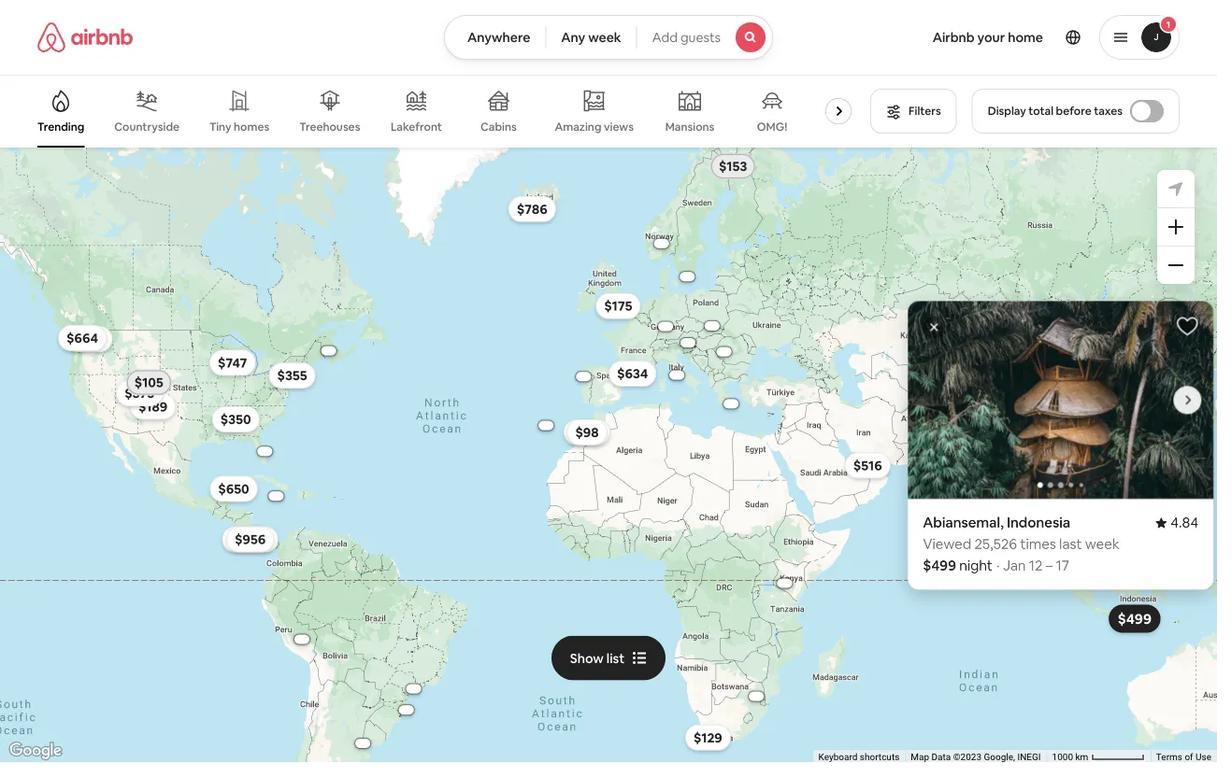 Task type: locate. For each thing, give the bounding box(es) containing it.
add guests
[[652, 29, 721, 46]]

jan
[[1003, 557, 1026, 575]]

$327
[[572, 424, 602, 441]]

group
[[37, 75, 881, 148], [908, 301, 1214, 500]]

$786 button
[[508, 196, 556, 222]]

any week button
[[545, 15, 637, 60]]

$650 button
[[210, 476, 258, 502]]

terms of use
[[1156, 752, 1212, 763]]

mansions
[[665, 120, 715, 134]]

total
[[1029, 104, 1054, 118]]

use
[[1196, 752, 1212, 763]]

before
[[1056, 104, 1092, 118]]

group containing amazing views
[[37, 75, 881, 148]]

$499
[[923, 557, 957, 575], [1118, 610, 1152, 628]]

25,526
[[975, 536, 1017, 554]]

$153 button
[[711, 153, 756, 180]]

$786
[[517, 201, 548, 218]]

$499 inside button
[[1118, 610, 1152, 628]]

amazing views
[[555, 119, 634, 134]]

omg!
[[757, 120, 787, 134]]

zoom in image
[[1169, 220, 1184, 235]]

tiny
[[209, 120, 231, 134]]

1 vertical spatial week
[[1085, 536, 1120, 554]]

week inside button
[[588, 29, 621, 46]]

your
[[978, 29, 1005, 46]]

0 horizontal spatial group
[[37, 75, 881, 148]]

1 vertical spatial group
[[908, 301, 1214, 500]]

1 vertical spatial $499
[[1118, 610, 1152, 628]]

$105 button
[[126, 370, 172, 396]]

km
[[1076, 752, 1089, 763]]

google map
showing 43 stays. region
[[0, 148, 1217, 764]]

profile element
[[796, 0, 1180, 75]]

group inside google map
showing 43 stays. region
[[908, 301, 1214, 500]]

$175 button
[[596, 293, 641, 320]]

$129
[[694, 730, 723, 747]]

0 vertical spatial group
[[37, 75, 881, 148]]

list
[[607, 650, 625, 667]]

1 horizontal spatial week
[[1085, 536, 1120, 554]]

$650
[[218, 481, 249, 498]]

filters
[[909, 104, 941, 118]]

shortcuts
[[860, 752, 900, 763]]

keyboard shortcuts
[[819, 752, 900, 763]]

0 vertical spatial $499
[[923, 557, 957, 575]]

$327 button
[[564, 420, 611, 446]]

show
[[570, 650, 604, 667]]

$664
[[66, 330, 98, 347]]

any
[[561, 29, 585, 46]]

map data ©2023 google, inegi
[[911, 752, 1041, 763]]

1 button
[[1100, 15, 1180, 60]]

$634 button
[[609, 361, 657, 387]]

$516
[[853, 457, 882, 474]]

1 horizontal spatial group
[[908, 301, 1214, 500]]

week right any
[[588, 29, 621, 46]]

views
[[604, 119, 634, 134]]

show list button
[[551, 636, 666, 681]]

$355 button
[[269, 363, 316, 389]]

1 horizontal spatial $499
[[1118, 610, 1152, 628]]

1
[[1167, 18, 1171, 30]]

–
[[1046, 557, 1053, 575]]

$350
[[220, 411, 251, 428]]

week
[[588, 29, 621, 46], [1085, 536, 1120, 554]]

anywhere button
[[444, 15, 546, 60]]

countryside
[[114, 120, 180, 134]]

show list
[[570, 650, 625, 667]]

$373 button
[[116, 381, 163, 407]]

©2023
[[953, 752, 982, 763]]

$153
[[719, 158, 747, 175]]

terms
[[1156, 752, 1183, 763]]

map
[[911, 752, 929, 763]]

1000 km button
[[1047, 751, 1151, 764]]

terms of use link
[[1156, 752, 1212, 763]]

week right the 'last'
[[1085, 536, 1120, 554]]

4.84
[[1171, 514, 1199, 532]]

1000
[[1052, 752, 1073, 763]]

0 horizontal spatial week
[[588, 29, 621, 46]]

$747
[[218, 355, 247, 372]]

taxes
[[1094, 104, 1123, 118]]

homes
[[234, 120, 269, 134]]

$956
[[235, 532, 266, 548]]

0 horizontal spatial $499
[[923, 557, 957, 575]]

google image
[[5, 740, 66, 764]]

add to wishlist image
[[1176, 315, 1199, 338]]

times
[[1020, 536, 1056, 554]]

guests
[[681, 29, 721, 46]]

cabins
[[481, 120, 517, 134]]

abiansemal, indonesia viewed 25,526 times last week $499 night · jan 12 – 17
[[923, 514, 1120, 575]]

12
[[1029, 557, 1043, 575]]

google,
[[984, 752, 1015, 763]]

0 vertical spatial week
[[588, 29, 621, 46]]

None search field
[[444, 15, 773, 60]]



Task type: describe. For each thing, give the bounding box(es) containing it.
night
[[959, 557, 993, 575]]

17
[[1056, 557, 1070, 575]]

$1,533
[[231, 532, 270, 548]]

display
[[988, 104, 1026, 118]]

$664 button
[[58, 325, 107, 351]]

airbnb your home
[[933, 29, 1043, 46]]

$1,533 button
[[222, 527, 278, 553]]

trending
[[37, 120, 84, 134]]

filters button
[[871, 89, 957, 134]]

of
[[1185, 752, 1194, 763]]

amazing
[[555, 119, 602, 134]]

$350 button
[[212, 407, 260, 433]]

$499 inside the abiansemal, indonesia viewed 25,526 times last week $499 night · jan 12 – 17
[[923, 557, 957, 575]]

$98 button
[[567, 420, 607, 446]]

·
[[997, 557, 1000, 575]]

airbnb
[[933, 29, 975, 46]]

tiny homes
[[209, 120, 269, 134]]

$189 button
[[130, 394, 176, 420]]

anywhere
[[467, 29, 530, 46]]

$129 button
[[685, 725, 731, 752]]

display total before taxes
[[988, 104, 1123, 118]]

treehouses
[[299, 120, 360, 134]]

home
[[1008, 29, 1043, 46]]

4.84 out of 5 average rating image
[[1156, 514, 1199, 532]]

$500
[[73, 331, 104, 348]]

group for abiansemal, indonesia
[[908, 301, 1214, 500]]

$956 button
[[226, 527, 274, 553]]

close image
[[929, 322, 940, 333]]

$327 $175
[[572, 298, 633, 441]]

$98
[[575, 424, 599, 441]]

none search field containing anywhere
[[444, 15, 773, 60]]

add
[[652, 29, 678, 46]]

indonesia
[[1007, 514, 1071, 532]]

1000 km
[[1052, 752, 1091, 763]]

keyboard shortcuts button
[[819, 751, 900, 764]]

group for display total before taxes
[[37, 75, 881, 148]]

lakefront
[[391, 120, 442, 134]]

data
[[932, 752, 951, 763]]

zoom out image
[[1169, 258, 1184, 273]]

week inside the abiansemal, indonesia viewed 25,526 times last week $499 night · jan 12 – 17
[[1085, 536, 1120, 554]]

airbnb your home link
[[922, 18, 1055, 57]]

last
[[1059, 536, 1082, 554]]

$747 button
[[209, 350, 256, 376]]

$189
[[138, 399, 168, 415]]

$105
[[134, 374, 163, 391]]

$634
[[617, 366, 648, 382]]

inegi
[[1018, 752, 1041, 763]]

any week
[[561, 29, 621, 46]]

abiansemal,
[[923, 514, 1004, 532]]

$373
[[125, 385, 154, 402]]

keyboard
[[819, 752, 858, 763]]

$355
[[277, 368, 307, 384]]

$499 button
[[1109, 605, 1161, 633]]

add guests button
[[636, 15, 773, 60]]

viewed
[[923, 536, 972, 554]]

$175
[[604, 298, 633, 315]]



Task type: vqa. For each thing, say whether or not it's contained in the screenshot.
'Bourg-en-Lavaux, Switzerland Viewed 163 times last week 4,405 miles away $3,553 monthly before taxes'
no



